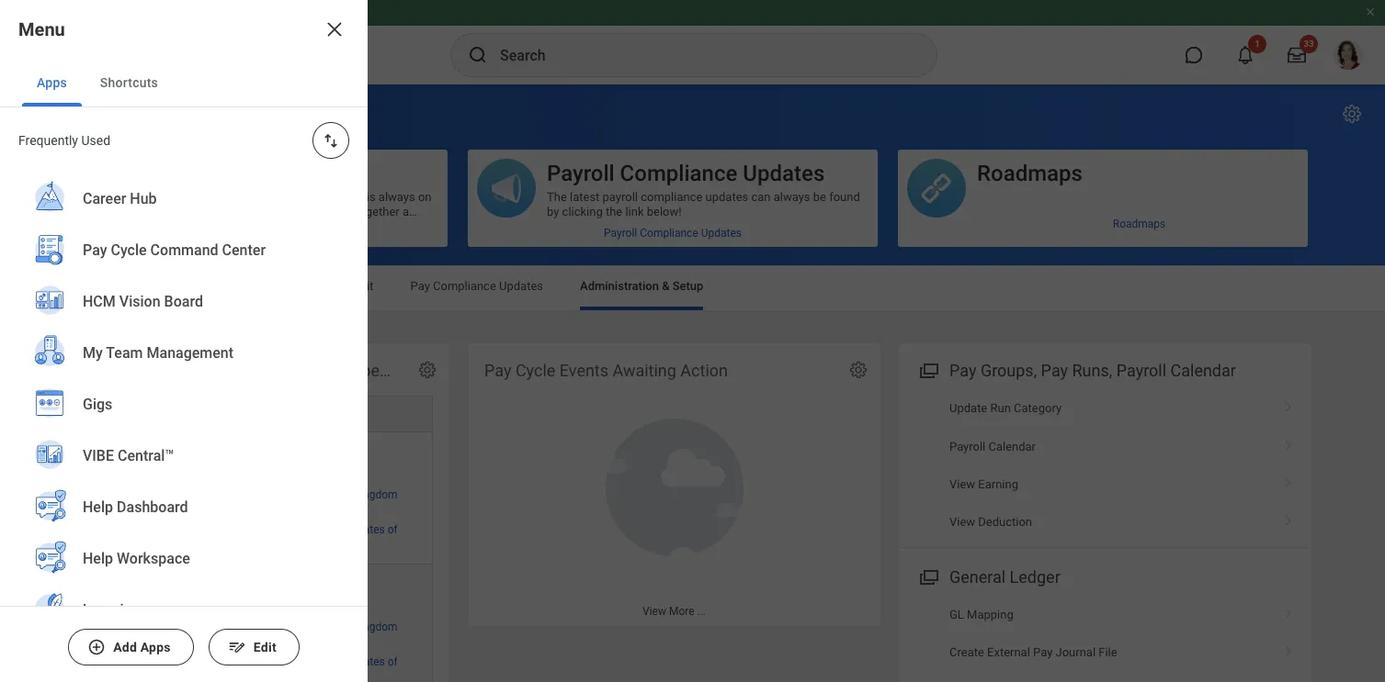Task type: describe. For each thing, give the bounding box(es) containing it.
earning
[[978, 478, 1018, 492]]

administration & setup
[[580, 279, 704, 293]]

compliance
[[641, 190, 703, 204]]

quick
[[117, 220, 145, 233]]

menu group image
[[915, 358, 940, 382]]

payroll for mind.
[[159, 190, 194, 204]]

view for view more ...
[[643, 606, 666, 619]]

used
[[81, 133, 110, 148]]

runs,
[[1072, 361, 1112, 381]]

hcm
[[83, 293, 116, 311]]

in
[[37, 279, 47, 293]]

pay cycle command center inside global navigation "dialog"
[[83, 242, 266, 259]]

united for payroll input's united states of america link
[[319, 656, 351, 669]]

help workspace
[[83, 551, 190, 568]]

notifications large image
[[1236, 46, 1255, 64]]

gigs link
[[22, 380, 346, 433]]

create
[[949, 646, 984, 660]]

& for pre-payroll & audit
[[194, 279, 201, 293]]

payroll inside "link"
[[604, 227, 637, 240]]

journal
[[1056, 646, 1096, 660]]

profile logan mcneil element
[[1323, 35, 1374, 75]]

general
[[949, 568, 1006, 587]]

0 vertical spatial payroll compliance updates
[[547, 161, 825, 187]]

add apps button
[[68, 630, 194, 666]]

france
[[319, 601, 352, 614]]

calendar inside list
[[989, 440, 1036, 454]]

united kingdom for payroll input
[[319, 621, 398, 634]]

states for time off
[[354, 524, 385, 537]]

view earning link
[[899, 466, 1312, 504]]

types*
[[344, 361, 395, 381]]

main content containing pay cycle command center
[[0, 85, 1385, 683]]

link
[[625, 205, 644, 219]]

plus circle image
[[87, 639, 106, 657]]

keep
[[142, 234, 168, 248]]

latest
[[570, 190, 600, 204]]

payroll compliance updates inside "link"
[[604, 227, 742, 240]]

retro transaction type row
[[53, 396, 433, 433]]

vision
[[119, 293, 160, 311]]

menu group image
[[915, 564, 940, 589]]

is
[[367, 190, 376, 204]]

inbox large image
[[1288, 46, 1306, 64]]

view deduction
[[949, 516, 1032, 530]]

0 vertical spatial your
[[117, 205, 140, 219]]

2 vertical spatial cycle
[[516, 361, 555, 381]]

pay cycle events awaiting action element
[[468, 344, 881, 627]]

1 horizontal spatial calendar
[[1171, 361, 1236, 381]]

united states of america link for payroll input
[[319, 653, 398, 683]]

by
[[547, 205, 559, 219]]

found
[[829, 190, 860, 204]]

payroll calendar link
[[899, 428, 1312, 466]]

off
[[89, 449, 104, 462]]

you
[[233, 220, 252, 233]]

the
[[606, 205, 622, 219]]

list for general ledger
[[899, 596, 1312, 683]]

center inside list
[[222, 242, 266, 259]]

type
[[152, 414, 176, 427]]

put
[[335, 205, 352, 219]]

menu
[[18, 18, 65, 40]]

run
[[990, 402, 1011, 416]]

view more ... link
[[468, 597, 881, 627]]

post payroll & audit
[[269, 279, 374, 293]]

learning link
[[22, 586, 346, 639]]

united kingdom link for payroll input
[[319, 617, 398, 634]]

gigs
[[83, 396, 112, 414]]

united for united kingdom link corresponding to payroll input
[[319, 621, 351, 634]]

center inside 'main content'
[[246, 101, 313, 127]]

input
[[98, 581, 123, 593]]

updates inside "link"
[[701, 227, 742, 240]]

america for input
[[319, 671, 360, 683]]

pay cycle command center link
[[22, 225, 346, 279]]

on,
[[284, 205, 300, 219]]

payroll for link
[[603, 190, 638, 204]]

the latest payroll compliance updates can always be found by clicking the link below!
[[547, 190, 860, 219]]

payroll compliance updates link
[[468, 220, 878, 247]]

year-
[[318, 190, 344, 204]]

general ledger
[[949, 568, 1060, 587]]

0 horizontal spatial a
[[150, 190, 156, 204]]

help dashboard link
[[22, 483, 346, 536]]

pay groups, pay runs, payroll calendar
[[949, 361, 1236, 381]]

ledger
[[1010, 568, 1060, 587]]

row containing payroll input
[[53, 565, 433, 683]]

much
[[218, 205, 248, 219]]

career hub link
[[22, 174, 346, 227]]

on
[[418, 190, 432, 204]]

help workspace link
[[22, 534, 346, 587]]

update run category link
[[899, 390, 1312, 428]]

update
[[949, 402, 987, 416]]

vibe central™
[[83, 448, 174, 465]]

being a payroll professional, we know year-end is always on your mind. with so much going on, we've put together a quick video to remind you of some important concepts to help keep your stress down! button
[[38, 150, 448, 248]]

edit
[[254, 641, 277, 655]]

help dashboard
[[83, 499, 188, 517]]

of for input
[[388, 656, 398, 669]]

be
[[813, 190, 826, 204]]

post
[[269, 279, 293, 293]]

items selected list for time off
[[319, 445, 425, 553]]

payroll input
[[62, 581, 123, 593]]

united for united kingdom link associated with time off
[[319, 489, 351, 502]]

...
[[697, 606, 706, 619]]

retro transaction type
[[63, 414, 176, 427]]

external
[[987, 646, 1030, 660]]

states for payroll input
[[354, 656, 385, 669]]

hub
[[130, 191, 157, 208]]

mapping
[[967, 608, 1014, 622]]

items selected list for payroll input
[[319, 577, 425, 683]]

shortcuts button
[[85, 59, 173, 107]]

pay inside global navigation "dialog"
[[83, 242, 107, 259]]

action
[[680, 361, 728, 381]]

supported
[[76, 361, 153, 381]]

frequently used
[[18, 133, 110, 148]]

of for off
[[388, 524, 398, 537]]

0 vertical spatial retro
[[211, 361, 250, 381]]

view more ...
[[643, 606, 706, 619]]

retro transaction type button
[[54, 397, 311, 432]]

time off
[[62, 449, 104, 462]]

pre-payroll & audit
[[134, 279, 232, 293]]

help for help workspace
[[83, 551, 113, 568]]

united states of america for time off
[[319, 524, 398, 552]]

0 vertical spatial cycle
[[79, 101, 134, 127]]

help for help dashboard
[[83, 499, 113, 517]]

chevron right image for view deduction
[[1277, 510, 1301, 528]]

pre-
[[134, 279, 155, 293]]

category
[[1014, 402, 1062, 416]]



Task type: vqa. For each thing, say whether or not it's contained in the screenshot.
Configure and view chart data image
no



Task type: locate. For each thing, give the bounding box(es) containing it.
pay cycle command center down shortcuts
[[37, 101, 313, 127]]

0 horizontal spatial payroll
[[159, 190, 194, 204]]

apps inside button
[[140, 641, 171, 655]]

1 vertical spatial view
[[949, 516, 975, 530]]

your down 'video'
[[170, 234, 193, 248]]

united kingdom
[[319, 489, 398, 502], [319, 621, 398, 634]]

shortcuts
[[100, 75, 158, 90]]

1 vertical spatial united kingdom
[[319, 621, 398, 634]]

with
[[176, 205, 200, 219]]

1 help from the top
[[83, 499, 113, 517]]

chevron right image inside create external pay journal file link
[[1277, 640, 1301, 658]]

pay cycle command center inside 'main content'
[[37, 101, 313, 127]]

pay cycle command center down 'video'
[[83, 242, 266, 259]]

going
[[251, 205, 281, 219]]

united
[[319, 489, 351, 502], [319, 524, 351, 537], [319, 621, 351, 634], [319, 656, 351, 669]]

audit down concepts
[[346, 279, 374, 293]]

chevron right image for payroll calendar
[[1277, 433, 1301, 452]]

1 & from the left
[[194, 279, 201, 293]]

payroll compliance updates down "below!"
[[604, 227, 742, 240]]

kingdom for off
[[354, 489, 398, 502]]

workspace
[[117, 551, 190, 568]]

1 horizontal spatial updates
[[701, 227, 742, 240]]

together
[[355, 205, 400, 219]]

tab list inside 'main content'
[[18, 267, 1367, 311]]

view left earning in the right bottom of the page
[[949, 478, 975, 492]]

of inside being a payroll professional, we know year-end is always on your mind. with so much going on, we've put together a quick video to remind you of some important concepts to help keep your stress down!
[[255, 220, 266, 233]]

3 united from the top
[[319, 621, 351, 634]]

1 vertical spatial tab list
[[18, 267, 1367, 311]]

know
[[287, 190, 315, 204]]

retro up retro transaction type row
[[211, 361, 250, 381]]

0 vertical spatial united states of america link
[[319, 521, 398, 552]]

central™
[[118, 448, 174, 465]]

command
[[139, 101, 241, 127], [150, 242, 218, 259]]

1 horizontal spatial audit
[[346, 279, 374, 293]]

banner
[[0, 0, 1385, 85]]

chevron right image inside update run category link
[[1277, 395, 1301, 414]]

to down with
[[180, 220, 190, 233]]

2 chevron right image from the top
[[1277, 602, 1301, 620]]

progress
[[50, 279, 97, 293]]

of
[[255, 220, 266, 233], [388, 524, 398, 537], [388, 656, 398, 669]]

2 horizontal spatial &
[[662, 279, 670, 293]]

being
[[117, 190, 147, 204]]

1 vertical spatial states
[[354, 656, 385, 669]]

0 horizontal spatial apps
[[37, 75, 67, 90]]

stress
[[196, 234, 229, 248]]

2 america from the top
[[319, 671, 360, 683]]

cycle up 'used'
[[79, 101, 134, 127]]

more
[[669, 606, 694, 619]]

0 vertical spatial help
[[83, 499, 113, 517]]

down!
[[232, 234, 264, 248]]

1 vertical spatial chevron right image
[[1277, 602, 1301, 620]]

0 vertical spatial center
[[246, 101, 313, 127]]

payroll up with
[[159, 190, 194, 204]]

team
[[106, 345, 143, 362]]

1 united states of america link from the top
[[319, 521, 398, 552]]

search image
[[467, 44, 489, 66]]

0 horizontal spatial calendar
[[989, 440, 1036, 454]]

0 vertical spatial command
[[139, 101, 241, 127]]

0 vertical spatial united kingdom
[[319, 489, 398, 502]]

setup
[[673, 279, 704, 293]]

help
[[117, 234, 139, 248]]

compliance inside "link"
[[640, 227, 698, 240]]

& left setup
[[662, 279, 670, 293]]

1 vertical spatial roadmaps
[[1113, 217, 1166, 230]]

2 united states of america link from the top
[[319, 653, 398, 683]]

0 vertical spatial america
[[319, 539, 360, 552]]

0 horizontal spatial always
[[379, 190, 415, 204]]

transaction
[[254, 361, 341, 381], [91, 414, 150, 427]]

1 vertical spatial center
[[222, 242, 266, 259]]

close environment banner image
[[1365, 6, 1376, 17]]

1 items selected list from the top
[[319, 445, 425, 553]]

transaction inside "popup button"
[[91, 414, 150, 427]]

center down "you" at the top left of page
[[222, 242, 266, 259]]

1 horizontal spatial retro
[[211, 361, 250, 381]]

update run category
[[949, 402, 1062, 416]]

1 united states of america from the top
[[319, 524, 398, 552]]

1 horizontal spatial to
[[409, 220, 420, 233]]

& right the post
[[335, 279, 343, 293]]

united states of america link down france
[[319, 653, 398, 683]]

1 horizontal spatial apps
[[140, 641, 171, 655]]

chevron right image
[[1277, 395, 1301, 414], [1277, 602, 1301, 620]]

edit button
[[208, 630, 300, 666]]

view earning
[[949, 478, 1018, 492]]

1 united from the top
[[319, 489, 351, 502]]

chevron right image for view earning
[[1277, 471, 1301, 490]]

items selected list containing france
[[319, 577, 425, 683]]

cycle down quick
[[111, 242, 147, 259]]

pay left events at the left of the page
[[484, 361, 511, 381]]

payroll calendar
[[949, 440, 1036, 454]]

united states of america for payroll input
[[319, 656, 398, 683]]

1 chevron right image from the top
[[1277, 433, 1301, 452]]

payroll inside the latest payroll compliance updates can always be found by clicking the link below!
[[603, 190, 638, 204]]

concepts
[[357, 220, 406, 233]]

chevron right image for create external pay journal file
[[1277, 640, 1301, 658]]

1 chevron right image from the top
[[1277, 395, 1301, 414]]

payroll compliance updates
[[547, 161, 825, 187], [604, 227, 742, 240]]

1 states from the top
[[354, 524, 385, 537]]

0 horizontal spatial your
[[117, 205, 140, 219]]

global navigation dialog
[[0, 0, 368, 683]]

audit down stress
[[204, 279, 232, 293]]

dashboard
[[117, 499, 188, 517]]

1 horizontal spatial a
[[403, 205, 409, 219]]

administration
[[580, 279, 659, 293]]

a up concepts
[[403, 205, 409, 219]]

0 horizontal spatial audit
[[204, 279, 232, 293]]

a up mind.
[[150, 190, 156, 204]]

0 vertical spatial pay cycle command center
[[37, 101, 313, 127]]

kingdom for input
[[354, 621, 398, 634]]

1 united kingdom link from the top
[[319, 486, 398, 502]]

1 vertical spatial items selected list
[[319, 577, 425, 683]]

1 kingdom from the top
[[354, 489, 398, 502]]

items selected list
[[319, 445, 425, 553], [319, 577, 425, 683]]

2 audit from the left
[[346, 279, 374, 293]]

pay cycle events awaiting action
[[484, 361, 728, 381]]

2 united from the top
[[319, 524, 351, 537]]

always inside the latest payroll compliance updates can always be found by clicking the link below!
[[774, 190, 810, 204]]

roadmaps
[[977, 161, 1083, 187], [1113, 217, 1166, 230]]

1 vertical spatial your
[[170, 234, 193, 248]]

chevron right image inside gl mapping link
[[1277, 602, 1301, 620]]

united states of america up france link
[[319, 524, 398, 552]]

0 vertical spatial roadmaps
[[977, 161, 1083, 187]]

pay left journal
[[1033, 646, 1053, 660]]

add
[[113, 641, 137, 655]]

united states of america down france
[[319, 656, 398, 683]]

2 & from the left
[[335, 279, 343, 293]]

0 vertical spatial transaction
[[254, 361, 341, 381]]

help inside 'link'
[[83, 499, 113, 517]]

1 horizontal spatial &
[[335, 279, 343, 293]]

1 vertical spatial united kingdom link
[[319, 617, 398, 634]]

2 united kingdom link from the top
[[319, 617, 398, 634]]

united states of america link for time off
[[319, 521, 398, 552]]

1 america from the top
[[319, 539, 360, 552]]

america for off
[[319, 539, 360, 552]]

1 row from the top
[[53, 433, 433, 565]]

0 vertical spatial updates
[[743, 161, 825, 187]]

1 united kingdom from the top
[[319, 489, 398, 502]]

1 vertical spatial america
[[319, 671, 360, 683]]

all supported payroll retro transaction types* element
[[37, 344, 449, 683]]

2 vertical spatial compliance
[[433, 279, 496, 293]]

remind
[[193, 220, 230, 233]]

pay right menu group image
[[949, 361, 977, 381]]

1 horizontal spatial transaction
[[254, 361, 341, 381]]

view for view earning
[[949, 478, 975, 492]]

1 vertical spatial united states of america link
[[319, 653, 398, 683]]

united states of america link up france link
[[319, 521, 398, 552]]

united kingdom for time off
[[319, 489, 398, 502]]

always left be
[[774, 190, 810, 204]]

pay compliance updates
[[410, 279, 543, 293]]

& for post payroll & audit
[[335, 279, 343, 293]]

vibe central™ link
[[22, 431, 346, 484]]

create external pay journal file link
[[899, 634, 1312, 673]]

america up france link
[[319, 539, 360, 552]]

cycle left events at the left of the page
[[516, 361, 555, 381]]

apps button
[[22, 59, 82, 107]]

command inside list
[[150, 242, 218, 259]]

chevron right image inside view deduction link
[[1277, 510, 1301, 528]]

0 vertical spatial tab list
[[0, 59, 368, 108]]

0 horizontal spatial transaction
[[91, 414, 150, 427]]

being a payroll professional, we know year-end is always on your mind. with so much going on, we've put together a quick video to remind you of some important concepts to help keep your stress down!
[[117, 190, 432, 248]]

1 vertical spatial help
[[83, 551, 113, 568]]

0 horizontal spatial updates
[[499, 279, 543, 293]]

help up payroll input
[[83, 551, 113, 568]]

4 chevron right image from the top
[[1277, 640, 1301, 658]]

text edit image
[[228, 639, 246, 657]]

important
[[302, 220, 354, 233]]

to down the on
[[409, 220, 420, 233]]

0 horizontal spatial &
[[194, 279, 201, 293]]

1 horizontal spatial roadmaps
[[1113, 217, 1166, 230]]

0 vertical spatial apps
[[37, 75, 67, 90]]

row
[[53, 433, 433, 565], [53, 565, 433, 683]]

board
[[164, 293, 203, 311]]

learning
[[83, 602, 140, 620]]

help
[[83, 499, 113, 517], [83, 551, 113, 568]]

awaiting
[[613, 361, 676, 381]]

list containing gl mapping
[[899, 596, 1312, 683]]

payroll compliance updates up "compliance"
[[547, 161, 825, 187]]

management
[[147, 345, 234, 362]]

pay down the on
[[410, 279, 430, 293]]

0 horizontal spatial to
[[180, 220, 190, 233]]

0 vertical spatial of
[[255, 220, 266, 233]]

0 horizontal spatial retro
[[63, 414, 89, 427]]

my
[[83, 345, 103, 362]]

chevron right image for pay groups, pay runs, payroll calendar
[[1277, 395, 1301, 414]]

apps right add
[[140, 641, 171, 655]]

2 states from the top
[[354, 656, 385, 669]]

updates
[[705, 190, 748, 204]]

1 vertical spatial retro
[[63, 414, 89, 427]]

2 items selected list from the top
[[319, 577, 425, 683]]

1 vertical spatial compliance
[[640, 227, 698, 240]]

0 horizontal spatial roadmaps
[[977, 161, 1083, 187]]

1 vertical spatial pay cycle command center
[[83, 242, 266, 259]]

audit for post payroll & audit
[[346, 279, 374, 293]]

2 kingdom from the top
[[354, 621, 398, 634]]

0 vertical spatial united kingdom link
[[319, 486, 398, 502]]

hcm vision board
[[83, 293, 203, 311]]

0 vertical spatial view
[[949, 478, 975, 492]]

x image
[[324, 18, 346, 40]]

below!
[[647, 205, 682, 219]]

always inside being a payroll professional, we know year-end is always on your mind. with so much going on, we've put together a quick video to remind you of some important concepts to help keep your stress down!
[[379, 190, 415, 204]]

0 vertical spatial states
[[354, 524, 385, 537]]

chevron right image for general ledger
[[1277, 602, 1301, 620]]

row containing time off
[[53, 433, 433, 565]]

help down vibe
[[83, 499, 113, 517]]

1 vertical spatial command
[[150, 242, 218, 259]]

0 vertical spatial compliance
[[620, 161, 738, 187]]

tab list
[[0, 59, 368, 108], [18, 267, 1367, 311]]

career
[[83, 191, 126, 208]]

2 always from the left
[[774, 190, 810, 204]]

retro inside "popup button"
[[63, 414, 89, 427]]

2 help from the top
[[83, 551, 113, 568]]

some
[[269, 220, 299, 233]]

apps down 'menu'
[[37, 75, 67, 90]]

apps
[[37, 75, 67, 90], [140, 641, 171, 655]]

1 vertical spatial cycle
[[111, 242, 147, 259]]

all
[[53, 361, 72, 381]]

pay cycle command center
[[37, 101, 313, 127], [83, 242, 266, 259]]

list
[[0, 174, 368, 683], [899, 390, 1312, 542], [899, 596, 1312, 683]]

always up together
[[379, 190, 415, 204]]

view
[[949, 478, 975, 492], [949, 516, 975, 530], [643, 606, 666, 619]]

united for time off united states of america link
[[319, 524, 351, 537]]

united states of america
[[319, 524, 398, 552], [319, 656, 398, 683]]

america down france
[[319, 671, 360, 683]]

0 vertical spatial united states of america
[[319, 524, 398, 552]]

view left the deduction
[[949, 516, 975, 530]]

1 vertical spatial apps
[[140, 641, 171, 655]]

items selected list containing united kingdom
[[319, 445, 425, 553]]

0 vertical spatial items selected list
[[319, 445, 425, 553]]

2 vertical spatial view
[[643, 606, 666, 619]]

sort image
[[322, 131, 340, 150]]

1 vertical spatial of
[[388, 524, 398, 537]]

1 vertical spatial kingdom
[[354, 621, 398, 634]]

mind.
[[143, 205, 173, 219]]

center up we
[[246, 101, 313, 127]]

roadmaps button
[[898, 150, 1308, 219]]

3 chevron right image from the top
[[1277, 510, 1301, 528]]

0 vertical spatial kingdom
[[354, 489, 398, 502]]

gl mapping link
[[899, 596, 1312, 634]]

deduction
[[978, 516, 1032, 530]]

view for view deduction
[[949, 516, 975, 530]]

main content
[[0, 85, 1385, 683]]

tab list containing apps
[[0, 59, 368, 108]]

vibe
[[83, 448, 114, 465]]

professional,
[[197, 190, 266, 204]]

command down shortcuts
[[139, 101, 241, 127]]

1 horizontal spatial payroll
[[603, 190, 638, 204]]

to
[[180, 220, 190, 233], [409, 220, 420, 233]]

1 to from the left
[[180, 220, 190, 233]]

apps inside button
[[37, 75, 67, 90]]

we've
[[303, 205, 332, 219]]

gl mapping
[[949, 608, 1014, 622]]

payroll inside being a payroll professional, we know year-end is always on your mind. with so much going on, we've put together a quick video to remind you of some important concepts to help keep your stress down!
[[159, 190, 194, 204]]

tab list containing in progress
[[18, 267, 1367, 311]]

1 vertical spatial updates
[[701, 227, 742, 240]]

view left more
[[643, 606, 666, 619]]

cycle inside list
[[111, 242, 147, 259]]

2 row from the top
[[53, 565, 433, 683]]

roadmaps inside button
[[977, 161, 1083, 187]]

transaction up vibe central™
[[91, 414, 150, 427]]

0 vertical spatial chevron right image
[[1277, 395, 1301, 414]]

career hub
[[83, 191, 157, 208]]

4 united from the top
[[319, 656, 351, 669]]

1 vertical spatial payroll compliance updates
[[604, 227, 742, 240]]

payroll up the
[[603, 190, 638, 204]]

3 & from the left
[[662, 279, 670, 293]]

chevron right image inside payroll calendar link
[[1277, 433, 1301, 452]]

& up board
[[194, 279, 201, 293]]

1 always from the left
[[379, 190, 415, 204]]

2 payroll from the left
[[603, 190, 638, 204]]

gl
[[949, 608, 964, 622]]

the
[[547, 190, 567, 204]]

chevron right image inside view earning link
[[1277, 471, 1301, 490]]

list containing update run category
[[899, 390, 1312, 542]]

your up quick
[[117, 205, 140, 219]]

transaction up retro transaction type row
[[254, 361, 341, 381]]

hcm vision board link
[[22, 277, 346, 330]]

audit for pre-payroll & audit
[[204, 279, 232, 293]]

command down 'video'
[[150, 242, 218, 259]]

configure this page image
[[1341, 103, 1363, 125]]

2 vertical spatial updates
[[499, 279, 543, 293]]

1 horizontal spatial your
[[170, 234, 193, 248]]

0 vertical spatial calendar
[[1171, 361, 1236, 381]]

command inside 'main content'
[[139, 101, 241, 127]]

1 audit from the left
[[204, 279, 232, 293]]

payroll
[[547, 161, 615, 187], [604, 227, 637, 240], [155, 279, 191, 293], [296, 279, 332, 293], [157, 361, 207, 381], [1117, 361, 1166, 381], [949, 440, 986, 454], [62, 581, 95, 593]]

list containing career hub
[[0, 174, 368, 683]]

pay left the 'runs,' in the right bottom of the page
[[1041, 361, 1068, 381]]

pay left 'help' on the left top
[[83, 242, 107, 259]]

1 vertical spatial united states of america
[[319, 656, 398, 683]]

united kingdom link
[[319, 486, 398, 502], [319, 617, 398, 634]]

list for pay groups, pay runs, payroll calendar
[[899, 390, 1312, 542]]

united kingdom link for time off
[[319, 486, 398, 502]]

2 united states of america from the top
[[319, 656, 398, 683]]

file
[[1099, 646, 1117, 660]]

2 chevron right image from the top
[[1277, 471, 1301, 490]]

1 payroll from the left
[[159, 190, 194, 204]]

can
[[751, 190, 771, 204]]

2 vertical spatial of
[[388, 656, 398, 669]]

2 to from the left
[[409, 220, 420, 233]]

chevron right image
[[1277, 433, 1301, 452], [1277, 471, 1301, 490], [1277, 510, 1301, 528], [1277, 640, 1301, 658]]

2 horizontal spatial updates
[[743, 161, 825, 187]]

1 vertical spatial calendar
[[989, 440, 1036, 454]]

pay up frequently
[[37, 101, 74, 127]]

1 vertical spatial transaction
[[91, 414, 150, 427]]

clicking
[[562, 205, 603, 219]]

events
[[560, 361, 609, 381]]

1 horizontal spatial always
[[774, 190, 810, 204]]

view inside pay cycle events awaiting action element
[[643, 606, 666, 619]]

2 united kingdom from the top
[[319, 621, 398, 634]]

retro up time
[[63, 414, 89, 427]]



